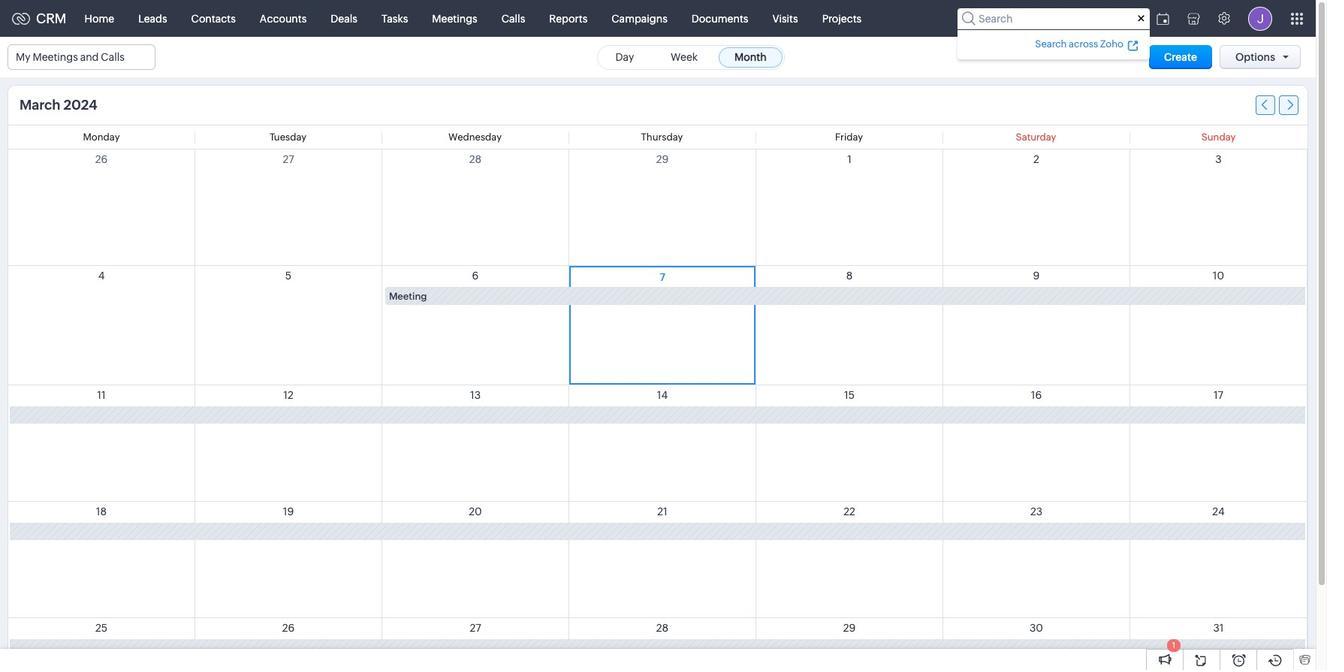Task type: locate. For each thing, give the bounding box(es) containing it.
and
[[80, 51, 99, 63]]

0 horizontal spatial 28
[[470, 153, 482, 165]]

visits
[[773, 12, 799, 24]]

crm
[[36, 11, 67, 26]]

0 vertical spatial 27
[[283, 153, 294, 165]]

day
[[616, 51, 634, 63]]

meetings right the my
[[33, 51, 78, 63]]

1 horizontal spatial 27
[[470, 622, 481, 634]]

home link
[[73, 0, 126, 36]]

wednesday
[[449, 132, 502, 143]]

meetings left the calls 'link' at left
[[432, 12, 478, 24]]

1 vertical spatial 28
[[657, 622, 669, 634]]

1 vertical spatial 26
[[282, 622, 295, 634]]

month link
[[719, 47, 783, 67]]

1 horizontal spatial 29
[[844, 622, 856, 634]]

meetings link
[[420, 0, 490, 36]]

0 horizontal spatial 27
[[283, 153, 294, 165]]

10
[[1213, 270, 1225, 282]]

search across zoho link
[[1034, 36, 1141, 51]]

logo image
[[12, 12, 30, 24]]

0 vertical spatial calls
[[502, 12, 525, 24]]

calls right and
[[101, 51, 125, 63]]

home
[[85, 12, 114, 24]]

contacts link
[[179, 0, 248, 36]]

1 vertical spatial calls
[[101, 51, 125, 63]]

deals link
[[319, 0, 370, 36]]

monday
[[83, 132, 120, 143]]

options
[[1236, 51, 1276, 63]]

campaigns
[[612, 12, 668, 24]]

1 horizontal spatial 26
[[282, 622, 295, 634]]

calls left reports link
[[502, 12, 525, 24]]

1 horizontal spatial calls
[[502, 12, 525, 24]]

0 vertical spatial 29
[[657, 153, 669, 165]]

meetings
[[432, 12, 478, 24], [33, 51, 78, 63]]

0 vertical spatial 26
[[95, 153, 108, 165]]

0 horizontal spatial 1
[[848, 153, 852, 165]]

13
[[470, 389, 481, 401]]

12
[[283, 389, 294, 401]]

4
[[98, 270, 105, 282]]

1 vertical spatial 1
[[1173, 641, 1176, 650]]

11
[[97, 389, 106, 401]]

saturday
[[1016, 132, 1057, 143]]

campaigns link
[[600, 0, 680, 36]]

1
[[848, 153, 852, 165], [1173, 641, 1176, 650]]

0 vertical spatial 28
[[470, 153, 482, 165]]

day link
[[600, 47, 650, 67]]

1 vertical spatial 29
[[844, 622, 856, 634]]

24
[[1213, 506, 1225, 518]]

0 horizontal spatial 29
[[657, 153, 669, 165]]

0 horizontal spatial 26
[[95, 153, 108, 165]]

my
[[16, 51, 30, 63]]

week
[[671, 51, 698, 63]]

15
[[845, 389, 855, 401]]

projects link
[[811, 0, 874, 36]]

meeting
[[389, 291, 427, 302]]

3
[[1216, 153, 1222, 165]]

calls
[[502, 12, 525, 24], [101, 51, 125, 63]]

tasks link
[[370, 0, 420, 36]]

25
[[95, 622, 108, 634]]

across
[[1069, 38, 1099, 49]]

tasks
[[382, 12, 408, 24]]

26
[[95, 153, 108, 165], [282, 622, 295, 634]]

28
[[470, 153, 482, 165], [657, 622, 669, 634]]

27
[[283, 153, 294, 165], [470, 622, 481, 634]]

23
[[1031, 506, 1043, 518]]

create
[[1165, 51, 1198, 63]]

29
[[657, 153, 669, 165], [844, 622, 856, 634]]

0 horizontal spatial meetings
[[33, 51, 78, 63]]

1 horizontal spatial meetings
[[432, 12, 478, 24]]

accounts link
[[248, 0, 319, 36]]

month
[[735, 51, 767, 63]]

march
[[20, 97, 61, 113]]

calendar image
[[1157, 12, 1170, 24]]



Task type: describe. For each thing, give the bounding box(es) containing it.
0 vertical spatial 1
[[848, 153, 852, 165]]

30
[[1030, 622, 1044, 634]]

my meetings and calls
[[16, 51, 125, 63]]

Search field
[[958, 8, 1150, 29]]

friday
[[836, 132, 864, 143]]

2024
[[63, 97, 97, 113]]

profile element
[[1240, 0, 1282, 36]]

leads link
[[126, 0, 179, 36]]

contacts
[[191, 12, 236, 24]]

reports
[[550, 12, 588, 24]]

7
[[660, 271, 666, 283]]

create menu image
[[1111, 0, 1148, 36]]

leads
[[138, 12, 167, 24]]

14
[[657, 389, 668, 401]]

calls inside 'link'
[[502, 12, 525, 24]]

5
[[285, 270, 292, 282]]

17
[[1214, 389, 1224, 401]]

zoho
[[1101, 38, 1124, 49]]

2
[[1034, 153, 1040, 165]]

8
[[847, 270, 853, 282]]

31
[[1214, 622, 1225, 634]]

0 horizontal spatial calls
[[101, 51, 125, 63]]

reports link
[[538, 0, 600, 36]]

search across zoho
[[1036, 38, 1124, 49]]

projects
[[823, 12, 862, 24]]

16
[[1032, 389, 1042, 401]]

search
[[1036, 38, 1067, 49]]

profile image
[[1249, 6, 1273, 30]]

accounts
[[260, 12, 307, 24]]

march 2024
[[20, 97, 97, 113]]

18
[[96, 506, 107, 518]]

sunday
[[1202, 132, 1236, 143]]

20
[[469, 506, 482, 518]]

calls link
[[490, 0, 538, 36]]

crm link
[[12, 11, 67, 26]]

week link
[[655, 47, 714, 67]]

9
[[1034, 270, 1040, 282]]

21
[[658, 506, 668, 518]]

0 vertical spatial meetings
[[432, 12, 478, 24]]

deals
[[331, 12, 358, 24]]

1 horizontal spatial 1
[[1173, 641, 1176, 650]]

1 vertical spatial 27
[[470, 622, 481, 634]]

22
[[844, 506, 856, 518]]

1 vertical spatial meetings
[[33, 51, 78, 63]]

19
[[283, 506, 294, 518]]

tuesday
[[270, 132, 307, 143]]

1 horizontal spatial 28
[[657, 622, 669, 634]]

documents link
[[680, 0, 761, 36]]

6
[[472, 270, 479, 282]]

visits link
[[761, 0, 811, 36]]

documents
[[692, 12, 749, 24]]

thursday
[[641, 132, 683, 143]]



Task type: vqa. For each thing, say whether or not it's contained in the screenshot.
Channels image
no



